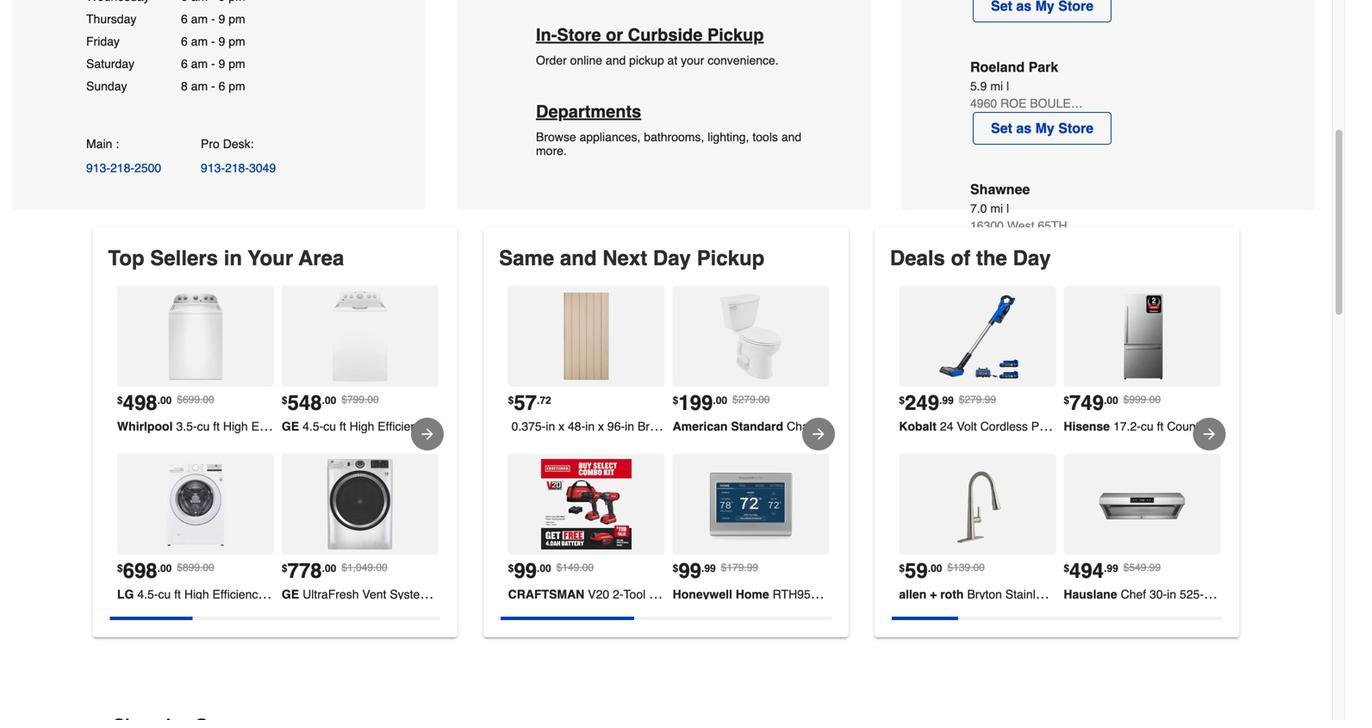 Task type: locate. For each thing, give the bounding box(es) containing it.
99
[[943, 395, 954, 407], [514, 560, 537, 583], [679, 560, 702, 583], [705, 563, 716, 575], [1107, 563, 1119, 575]]

top sellers in your area image up $799.00
[[315, 291, 406, 382]]

1 x from the left
[[559, 420, 565, 434]]

1 horizontal spatial with
[[1048, 588, 1069, 602]]

am for thursday
[[191, 12, 208, 26]]

my down 65th
[[1036, 243, 1055, 259]]

with right the kit
[[772, 588, 793, 602]]

. for $ 778 . 00 $1,049.00
[[322, 563, 325, 575]]

4 - from the top
[[211, 79, 215, 93]]

high right 3.5-
[[223, 420, 248, 434]]

4 pm from the top
[[229, 79, 245, 93]]

day down 16300 west 65th street link on the right of page
[[1014, 247, 1051, 270]]

my for roeland park
[[1036, 120, 1055, 136]]

1 day from the left
[[653, 247, 691, 270]]

0 vertical spatial 6 am - 9 pm
[[181, 12, 245, 26]]

set as my store button for shawnee
[[973, 235, 1112, 267]]

of
[[951, 247, 971, 270]]

1 vertical spatial 4.5-
[[137, 588, 158, 602]]

my down 4960 roe boulevard link at the top right of the page
[[1036, 120, 1055, 136]]

ft for 749
[[1158, 420, 1164, 434]]

load down 57
[[500, 420, 527, 434]]

$ inside $ 199 . 00 $279.00
[[673, 395, 679, 407]]

sellers
[[150, 247, 218, 270]]

mi
[[991, 79, 1004, 93], [991, 202, 1004, 216]]

. inside $ 99 . 99 $179.99
[[702, 563, 705, 575]]

rough-
[[1181, 420, 1221, 434]]

2 tool from the left
[[687, 588, 709, 602]]

. inside $ 749 . 00 $999.00
[[1105, 395, 1107, 407]]

chair
[[948, 420, 976, 434]]

1 913- from the left
[[86, 161, 110, 175]]

0 vertical spatial 4.5-
[[303, 420, 324, 434]]

0 horizontal spatial soft
[[797, 588, 818, 602]]

$ up 'power'
[[673, 563, 679, 575]]

$ 249 . 99 $279.99
[[900, 391, 997, 415]]

tool left 'power'
[[624, 588, 646, 602]]

. inside the $ 494 . 99 $549.99
[[1105, 563, 1107, 575]]

0 vertical spatial as
[[1017, 120, 1032, 136]]

1 am from the top
[[191, 12, 208, 26]]

0 horizontal spatial 913-
[[86, 161, 110, 175]]

cu down $999.00
[[1141, 420, 1154, 434]]

as down west
[[1017, 243, 1032, 259]]

+
[[930, 588, 937, 602]]

. inside $ 199 . 00 $279.00
[[713, 395, 716, 407]]

1 horizontal spatial tool
[[687, 588, 709, 602]]

de
[[1333, 588, 1346, 602]]

efficiency
[[251, 420, 303, 434], [378, 420, 430, 434], [213, 588, 264, 602]]

3 am from the top
[[191, 57, 208, 71]]

set as my store button
[[973, 112, 1112, 145], [973, 235, 1112, 267]]

. up 24
[[940, 395, 943, 407]]

am for friday
[[191, 34, 208, 48]]

1 set from the top
[[992, 120, 1013, 136]]

load for 498
[[374, 420, 401, 434]]

ft right the toilet
[[1158, 420, 1164, 434]]

2 as from the top
[[1017, 243, 1032, 259]]

tool down $ 99 . 99 $179.99
[[687, 588, 709, 602]]

7.0
[[971, 202, 988, 216]]

2 horizontal spatial high
[[350, 420, 375, 434]]

smart down $ 99 . 00 $149.00
[[537, 588, 569, 602]]

agitator down $ 548 . 00 $799.00 at the left bottom
[[306, 420, 347, 434]]

0 vertical spatial ge
[[282, 420, 299, 434]]

1 horizontal spatial front-
[[572, 588, 605, 602]]

handle
[[1126, 588, 1164, 602]]

same and next day pickup image up 72
[[542, 291, 632, 382]]

roeland
[[971, 59, 1025, 75]]

ge for 548
[[282, 420, 299, 434]]

friday
[[86, 34, 120, 48]]

00 right 498
[[160, 395, 172, 407]]

$ up whirlpool 3.5-cu ft high efficiency agitator top-load washer (white)
[[282, 395, 288, 407]]

stick
[[1053, 420, 1079, 434]]

2 am from the top
[[191, 34, 208, 48]]

2 horizontal spatial scrollbar
[[892, 617, 959, 621]]

1 set as my store button from the top
[[973, 112, 1112, 145]]

-
[[211, 12, 215, 26], [211, 34, 215, 48], [211, 57, 215, 71], [211, 79, 215, 93]]

2 horizontal spatial smart
[[948, 588, 980, 602]]

store for shawnee
[[1059, 243, 1094, 259]]

0 horizontal spatial high
[[184, 588, 209, 602]]

1 horizontal spatial smart
[[847, 588, 879, 602]]

store up the online on the top of page
[[557, 25, 601, 45]]

scrollbar down the 'lg' at the left bottom of the page
[[110, 617, 193, 621]]

scrollbar for 698
[[110, 617, 193, 621]]

1 as from the top
[[1017, 120, 1032, 136]]

soft down 749
[[1061, 420, 1082, 434]]

. for $ 99 . 99 $179.99
[[702, 563, 705, 575]]

shawnee 7.0 mi | 16300 west 65th street
[[971, 181, 1103, 233]]

6 for saturday
[[181, 57, 188, 71]]

1 top- from the left
[[351, 420, 374, 434]]

$ 749 . 00 $999.00
[[1064, 391, 1161, 415]]

0 horizontal spatial smart
[[537, 588, 569, 602]]

00 inside $ 548 . 00 $799.00
[[325, 395, 337, 407]]

1 horizontal spatial stainless
[[1276, 588, 1325, 602]]

re
[[1335, 420, 1346, 434]]

1 vertical spatial ge
[[282, 588, 299, 602]]

1 horizontal spatial 218-
[[225, 161, 249, 175]]

in left your at left top
[[224, 247, 242, 270]]

$ inside '$ 57 . 72'
[[508, 395, 514, 407]]

mi inside roeland park 5.9 mi | 4960 roe boulevard
[[991, 79, 1004, 93]]

bathrooms,
[[644, 130, 705, 144]]

3 9 from the top
[[219, 57, 225, 71]]

. up whirlpool 3.5-cu ft high efficiency agitator top-load washer (white)
[[322, 395, 325, 407]]

0 horizontal spatial scrollbar
[[110, 617, 193, 621]]

00 inside $ 199 . 00 $279.00
[[716, 395, 728, 407]]

5.9
[[971, 79, 988, 93]]

99 inside the $ 494 . 99 $549.99
[[1107, 563, 1119, 575]]

mi right 5.9
[[991, 79, 1004, 93]]

day right the next
[[653, 247, 691, 270]]

ge 4.5-cu ft high efficiency agitator top-load washer (white)
[[282, 420, 614, 434]]

store down street
[[1059, 243, 1094, 259]]

0 vertical spatial store
[[557, 25, 601, 45]]

scrollbar for 99
[[501, 617, 635, 621]]

0 horizontal spatial arrow right image
[[419, 426, 436, 443]]

$ inside $ 99 . 99 $179.99
[[673, 563, 679, 575]]

1 | from the top
[[1007, 79, 1010, 93]]

top sellers in your area image up $899.00 on the bottom left of page
[[150, 460, 241, 550]]

load down $1,049.00
[[356, 588, 383, 602]]

faucet
[[1268, 588, 1305, 602]]

1 horizontal spatial 4.5-
[[303, 420, 324, 434]]

soft left case on the right bottom of the page
[[797, 588, 818, 602]]

main :
[[86, 137, 119, 151]]

0 vertical spatial soft
[[1061, 420, 1082, 434]]

1 vertical spatial set as my store
[[992, 243, 1094, 259]]

$ up ge ultrafresh vent system 4.8-cu ft stackable smart front-load washer (white) energy star
[[508, 563, 514, 575]]

set as my store button for roeland park
[[973, 112, 1112, 145]]

tool
[[624, 588, 646, 602], [687, 588, 709, 602]]

0 horizontal spatial top-
[[351, 420, 374, 434]]

$ inside the $ 494 . 99 $549.99
[[1064, 563, 1070, 575]]

. inside $ 249 . 99 $279.99
[[940, 395, 943, 407]]

1 front- from the left
[[324, 588, 356, 602]]

mi inside shawnee 7.0 mi | 16300 west 65th street
[[991, 202, 1004, 216]]

and inside in-store or curbside pickup order online and pickup at your convenience.
[[606, 53, 626, 67]]

2 218- from the left
[[225, 161, 249, 175]]

. up whirlpool
[[157, 395, 160, 407]]

top- left 0.375-
[[477, 420, 500, 434]]

0 vertical spatial pickup
[[708, 25, 764, 45]]

1 arrow right image from the left
[[419, 426, 436, 443]]

smart
[[537, 588, 569, 602], [847, 588, 879, 602], [948, 588, 980, 602]]

with left de at the right
[[1308, 588, 1329, 602]]

in left 48-
[[546, 420, 555, 434]]

$ for $ 59 . 00 $139.00
[[900, 563, 905, 575]]

0 vertical spatial my
[[1036, 120, 1055, 136]]

2 | from the top
[[1007, 202, 1010, 216]]

199
[[679, 391, 713, 415]]

. inside $ 548 . 00 $799.00
[[322, 395, 325, 407]]

4 am from the top
[[191, 79, 208, 93]]

2 arrow right image from the left
[[1201, 426, 1219, 443]]

$ up the color
[[900, 563, 905, 575]]

top sellers in your area image up $1,049.00
[[315, 460, 406, 550]]

4.5- down '548'
[[303, 420, 324, 434]]

. up vacuum
[[1105, 395, 1107, 407]]

1 horizontal spatial star
[[776, 588, 807, 602]]

3 - from the top
[[211, 57, 215, 71]]

sq.
[[877, 420, 895, 434]]

1 horizontal spatial agitator
[[433, 420, 474, 434]]

top-
[[351, 420, 374, 434], [477, 420, 500, 434]]

913- for 913-218-2500
[[86, 161, 110, 175]]

0 horizontal spatial stackable
[[268, 588, 321, 602]]

efficiency down '548'
[[251, 420, 303, 434]]

set down 16300
[[992, 243, 1013, 259]]

1 horizontal spatial soft
[[1061, 420, 1082, 434]]

2 pm from the top
[[229, 34, 245, 48]]

(white) right system
[[431, 588, 470, 602]]

. for $ 498 . 00 $699.00
[[157, 395, 160, 407]]

high for 698
[[184, 588, 209, 602]]

shawnee
[[971, 181, 1031, 197]]

(2560-
[[842, 420, 877, 434]]

set down roe
[[992, 120, 1013, 136]]

as for park
[[1017, 120, 1032, 136]]

efficiency for 498
[[251, 420, 303, 434]]

as
[[1017, 120, 1032, 136], [1017, 243, 1032, 259]]

2 day from the left
[[1014, 247, 1051, 270]]

$ inside $ 778 . 00 $1,049.00
[[282, 563, 288, 575]]

9 for thursday
[[219, 12, 225, 26]]

agitator left 0.375-
[[433, 420, 474, 434]]

. left $899.00 on the bottom left of page
[[157, 563, 160, 575]]

00 right 778
[[325, 563, 337, 575]]

high
[[223, 420, 248, 434], [350, 420, 375, 434], [184, 588, 209, 602]]

$ up stick
[[1064, 395, 1070, 407]]

1 agitator from the left
[[306, 420, 347, 434]]

2 vertical spatial 9
[[219, 57, 225, 71]]

2 mi from the top
[[991, 202, 1004, 216]]

| up roe
[[1007, 79, 1010, 93]]

. inside $ 698 . 00 $899.00
[[157, 563, 160, 575]]

load for 698
[[356, 588, 383, 602]]

cordless
[[981, 420, 1028, 434]]

0 vertical spatial set
[[992, 120, 1013, 136]]

2- left pet
[[1018, 420, 1029, 434]]

1 vertical spatial pickup
[[697, 247, 765, 270]]

cu down $ 548 . 00 $799.00 at the left bottom
[[324, 420, 336, 434]]

tools
[[753, 130, 778, 144]]

. up silver
[[928, 563, 931, 575]]

1 horizontal spatial 913-
[[201, 161, 225, 175]]

deals of the day image up $279.99
[[933, 291, 1023, 382]]

1 vertical spatial store
[[1059, 120, 1094, 136]]

913- down main
[[86, 161, 110, 175]]

00 inside $ 698 . 00 $899.00
[[160, 563, 172, 575]]

day for next
[[653, 247, 691, 270]]

agitator
[[306, 420, 347, 434], [433, 420, 474, 434]]

$ up elongated
[[900, 395, 905, 407]]

stainless left ste
[[1276, 588, 1325, 602]]

2 top- from the left
[[477, 420, 500, 434]]

set as my store for shawnee
[[992, 243, 1094, 259]]

1 my from the top
[[1036, 120, 1055, 136]]

1 vertical spatial set as my store button
[[973, 235, 1112, 267]]

2 horizontal spatial with
[[1308, 588, 1329, 602]]

1 horizontal spatial energy
[[722, 588, 772, 602]]

$ for $ 99 . 99 $179.99
[[673, 563, 679, 575]]

scrollbar down honeywell home rth9585wf smart color silver smart thermostat with wi-fi compatibility
[[892, 617, 959, 621]]

1 vertical spatial as
[[1017, 243, 1032, 259]]

same and next day pickup image up $279.00
[[706, 291, 797, 382]]

3 6 am - 9 pm from the top
[[181, 57, 245, 71]]

0 horizontal spatial day
[[653, 247, 691, 270]]

4.5- right the 'lg' at the left bottom of the page
[[137, 588, 158, 602]]

99 for 99
[[705, 563, 716, 575]]

energy down the $179.99
[[722, 588, 772, 602]]

0 horizontal spatial star
[[527, 588, 558, 602]]

2 9 from the top
[[219, 34, 225, 48]]

load for 548
[[500, 420, 527, 434]]

ge ultrafresh vent system 4.8-cu ft stackable smart front-load washer (white) energy star
[[282, 588, 807, 602]]

00 inside $ 778 . 00 $1,049.00
[[325, 563, 337, 575]]

0 horizontal spatial energy
[[473, 588, 524, 602]]

1 horizontal spatial x
[[598, 420, 604, 434]]

00 up craftsman
[[540, 563, 552, 575]]

deals of the day image up $999.00
[[1097, 291, 1188, 382]]

2 set as my store from the top
[[992, 243, 1094, 259]]

00 right '548'
[[325, 395, 337, 407]]

pickup inside in-store or curbside pickup order online and pickup at your convenience.
[[708, 25, 764, 45]]

00 inside $ 99 . 00 $149.00
[[540, 563, 552, 575]]

1 set as my store from the top
[[992, 120, 1094, 136]]

. inside $ 778 . 00 $1,049.00
[[322, 563, 325, 575]]

. inside '$ 57 . 72'
[[537, 395, 540, 407]]

57
[[514, 391, 537, 415]]

00
[[160, 395, 172, 407], [325, 395, 337, 407], [716, 395, 728, 407], [1107, 395, 1119, 407], [160, 563, 172, 575], [325, 563, 337, 575], [540, 563, 552, 575], [931, 563, 943, 575]]

1 - from the top
[[211, 12, 215, 26]]

arrow right image
[[419, 426, 436, 443], [1201, 426, 1219, 443]]

0 vertical spatial 2-
[[1018, 420, 1029, 434]]

washer for 548
[[531, 420, 572, 434]]

efficiency for 548
[[378, 420, 430, 434]]

1 9 from the top
[[219, 12, 225, 26]]

2 913- from the left
[[201, 161, 225, 175]]

$ inside $ 749 . 00 $999.00
[[1064, 395, 1070, 407]]

front- down $149.00
[[572, 588, 605, 602]]

249
[[905, 391, 940, 415]]

- for saturday
[[211, 57, 215, 71]]

48-
[[568, 420, 586, 434]]

| inside shawnee 7.0 mi | 16300 west 65th street
[[1007, 202, 1010, 216]]

3 scrollbar from the left
[[892, 617, 959, 621]]

(white) for 548
[[575, 420, 614, 434]]

stainless left steel
[[1006, 588, 1055, 602]]

$ inside $ 548 . 00 $799.00
[[282, 395, 288, 407]]

counter-
[[1168, 420, 1215, 434]]

3 smart from the left
[[948, 588, 980, 602]]

stackable down 778
[[268, 588, 321, 602]]

2 agitator from the left
[[433, 420, 474, 434]]

2 - from the top
[[211, 34, 215, 48]]

departments
[[536, 102, 642, 122]]

(white) left the brown
[[575, 420, 614, 434]]

3 pm from the top
[[229, 57, 245, 71]]

0 horizontal spatial tool
[[624, 588, 646, 602]]

$ for $ 494 . 99 $549.99
[[1064, 563, 1070, 575]]

2 with from the left
[[1048, 588, 1069, 602]]

american standard champion 4 white elongated chair height 2-piece soft close toilet 12-in rough-in 1.6-gpf
[[673, 420, 1280, 434]]

same and next day pickup image
[[542, 291, 632, 382], [706, 291, 797, 382], [542, 460, 632, 550], [706, 460, 797, 550]]

ft for 498
[[213, 420, 220, 434]]

$ up the 'lg' at the left bottom of the page
[[117, 563, 123, 575]]

convenience.
[[708, 53, 779, 67]]

star
[[527, 588, 558, 602], [776, 588, 807, 602]]

8 am - 6 pm
[[181, 79, 245, 93]]

913-218-2500 link
[[86, 159, 161, 177]]

$ inside $ 698 . 00 $899.00
[[117, 563, 123, 575]]

1 horizontal spatial stackable
[[481, 588, 534, 602]]

1 ge from the top
[[282, 420, 299, 434]]

star down $ 99 . 00 $149.00
[[527, 588, 558, 602]]

1 6 am - 9 pm from the top
[[181, 12, 245, 26]]

1 horizontal spatial high
[[223, 420, 248, 434]]

cfm
[[1205, 588, 1231, 602]]

$ for $ 548 . 00 $799.00
[[282, 395, 288, 407]]

with for $ 99 . 99 $179.99
[[1048, 588, 1069, 602]]

913-
[[86, 161, 110, 175], [201, 161, 225, 175]]

2 set as my store button from the top
[[973, 235, 1112, 267]]

pm for saturday
[[229, 57, 245, 71]]

stackable down $ 99 . 00 $149.00
[[481, 588, 534, 602]]

2 ge from the top
[[282, 588, 299, 602]]

1 vertical spatial soft
[[797, 588, 818, 602]]

0 vertical spatial mi
[[991, 79, 1004, 93]]

. up 0.375-
[[537, 395, 540, 407]]

cu for 698
[[158, 588, 171, 602]]

. up ge ultrafresh vent system 4.8-cu ft stackable smart front-load washer (white) energy star
[[537, 563, 540, 575]]

65th
[[1038, 219, 1068, 233]]

. for $ 249 . 99 $279.99
[[940, 395, 943, 407]]

honeywell
[[673, 588, 733, 602]]

99 inside $ 249 . 99 $279.99
[[943, 395, 954, 407]]

stackable
[[268, 588, 321, 602], [481, 588, 534, 602]]

elongated
[[890, 420, 944, 434]]

$ inside $ 498 . 00 $699.00
[[117, 395, 123, 407]]

ge
[[282, 420, 299, 434], [282, 588, 299, 602]]

ft right 4.8-
[[470, 588, 477, 602]]

548
[[288, 391, 322, 415]]

2 vertical spatial 6 am - 9 pm
[[181, 57, 245, 71]]

00 inside $ 749 . 00 $999.00
[[1107, 395, 1119, 407]]

498
[[123, 391, 157, 415]]

- for sunday
[[211, 79, 215, 93]]

0 horizontal spatial front-
[[324, 588, 356, 602]]

. for $ 698 . 00 $899.00
[[157, 563, 160, 575]]

scrollbar down craftsman
[[501, 617, 635, 621]]

desk:
[[223, 137, 254, 151]]

| down shawnee
[[1007, 202, 1010, 216]]

. for $ 99 . 00 $149.00
[[537, 563, 540, 575]]

. inside $ 59 . 00 $139.00
[[928, 563, 931, 575]]

218- down :
[[110, 161, 135, 175]]

pickup
[[630, 53, 664, 67]]

$ up the included)
[[1064, 563, 1070, 575]]

deals of the day
[[890, 247, 1051, 270]]

browse
[[536, 130, 577, 144]]

00 right 698
[[160, 563, 172, 575]]

$ for $ 698 . 00 $899.00
[[117, 563, 123, 575]]

$ up wood
[[673, 395, 679, 407]]

$ 57 . 72
[[508, 391, 552, 415]]

in left 96- at the left of the page
[[586, 420, 595, 434]]

1 vertical spatial 2-
[[613, 588, 624, 602]]

star right the kit
[[776, 588, 807, 602]]

00 inside $ 498 . 00 $699.00
[[160, 395, 172, 407]]

(white) for 498
[[449, 420, 488, 434]]

set for 7.0
[[992, 243, 1013, 259]]

1 vertical spatial my
[[1036, 243, 1055, 259]]

1 pm from the top
[[229, 12, 245, 26]]

1 with from the left
[[772, 588, 793, 602]]

0 horizontal spatial x
[[559, 420, 565, 434]]

6 am - 9 pm for thursday
[[181, 12, 245, 26]]

1 mi from the top
[[991, 79, 1004, 93]]

and down 'or'
[[606, 53, 626, 67]]

store
[[557, 25, 601, 45], [1059, 120, 1094, 136], [1059, 243, 1094, 259]]

. for $ 59 . 00 $139.00
[[928, 563, 931, 575]]

1 horizontal spatial top-
[[477, 420, 500, 434]]

high for 548
[[350, 420, 375, 434]]

0 horizontal spatial 218-
[[110, 161, 135, 175]]

2 vertical spatial store
[[1059, 243, 1094, 259]]

x left 48-
[[559, 420, 565, 434]]

front- down $ 778 . 00 $1,049.00
[[324, 588, 356, 602]]

1 vertical spatial set
[[992, 243, 1013, 259]]

(white) down $ 99 . 99 $179.99
[[679, 588, 718, 602]]

0 horizontal spatial 4.5-
[[137, 588, 158, 602]]

. up honeywell
[[702, 563, 705, 575]]

99 inside $ 99 . 99 $179.99
[[705, 563, 716, 575]]

2 6 am - 9 pm from the top
[[181, 34, 245, 48]]

arrow right image for 749
[[1201, 426, 1219, 443]]

0 vertical spatial set as my store button
[[973, 112, 1112, 145]]

0 vertical spatial set as my store
[[992, 120, 1094, 136]]

0 horizontal spatial agitator
[[306, 420, 347, 434]]

honeywell home rth9585wf smart color silver smart thermostat with wi-fi compatibility
[[673, 588, 1173, 602]]

1 scrollbar from the left
[[110, 617, 193, 621]]

$ up whirlpool
[[117, 395, 123, 407]]

1 horizontal spatial scrollbar
[[501, 617, 635, 621]]

roeland park link
[[971, 57, 1117, 78]]

am for saturday
[[191, 57, 208, 71]]

wi-
[[1072, 588, 1091, 602]]

same and next day pickup image up $149.00
[[542, 460, 632, 550]]

0 horizontal spatial stainless
[[1006, 588, 1055, 602]]

combo
[[712, 588, 751, 602]]

(white) left 0.375-
[[449, 420, 488, 434]]

00 inside $ 59 . 00 $139.00
[[931, 563, 943, 575]]

1 vertical spatial mi
[[991, 202, 1004, 216]]

2 scrollbar from the left
[[501, 617, 635, 621]]

0 horizontal spatial with
[[772, 588, 793, 602]]

deals of the day image
[[933, 291, 1023, 382], [1097, 291, 1188, 382], [933, 460, 1023, 550], [1097, 460, 1188, 550]]

$ inside $ 99 . 00 $149.00
[[508, 563, 514, 575]]

. inside $ 99 . 00 $149.00
[[537, 563, 540, 575]]

deals of the day image for 249
[[933, 291, 1023, 382]]

in-
[[536, 25, 557, 45]]

departments link
[[536, 102, 642, 122]]

same and next day pickup image up the $179.99
[[706, 460, 797, 550]]

2 set from the top
[[992, 243, 1013, 259]]

1 vertical spatial 6 am - 9 pm
[[181, 34, 245, 48]]

0 vertical spatial |
[[1007, 79, 1010, 93]]

departments browse appliances, bathrooms, lighting, tools and more.
[[536, 102, 805, 158]]

. for $ 199 . 00 $279.00
[[713, 395, 716, 407]]

ft down $ 698 . 00 $899.00
[[174, 588, 181, 602]]

scrollbar
[[110, 617, 193, 621], [501, 617, 635, 621], [892, 617, 959, 621]]

0 vertical spatial 9
[[219, 12, 225, 26]]

cu down $ 698 . 00 $899.00
[[158, 588, 171, 602]]

. up 0.375-in x 48-in x 96-in brown wood composite panel siding (2560-sq. ft/piece)
[[713, 395, 716, 407]]

00 right 749
[[1107, 395, 1119, 407]]

deals of the day image up $549.99
[[1097, 460, 1188, 550]]

2 star from the left
[[776, 588, 807, 602]]

99 for 494
[[1107, 563, 1119, 575]]

pm for sunday
[[229, 79, 245, 93]]

ge down '548'
[[282, 420, 299, 434]]

1 horizontal spatial arrow right image
[[1201, 426, 1219, 443]]

included)
[[1038, 588, 1088, 602]]

1 vertical spatial |
[[1007, 202, 1010, 216]]

1 vertical spatial 9
[[219, 34, 225, 48]]

. inside $ 498 . 00 $699.00
[[157, 395, 160, 407]]

2 my from the top
[[1036, 243, 1055, 259]]

as down roe
[[1017, 120, 1032, 136]]

$ inside $ 59 . 00 $139.00
[[900, 563, 905, 575]]

4.8-
[[434, 588, 454, 602]]

top sellers in your area image
[[150, 291, 241, 382], [315, 291, 406, 382], [150, 460, 241, 550], [315, 460, 406, 550]]

$149.00
[[557, 562, 594, 574]]

compatibility
[[1104, 588, 1173, 602]]

$ inside $ 249 . 99 $279.99
[[900, 395, 905, 407]]

order
[[536, 53, 567, 67]]

1 218- from the left
[[110, 161, 135, 175]]

6 am - 9 pm for saturday
[[181, 57, 245, 71]]

1 horizontal spatial day
[[1014, 247, 1051, 270]]

same and next day pickup image for $149.00
[[542, 460, 632, 550]]

energy right 4.8-
[[473, 588, 524, 602]]

single
[[1089, 588, 1123, 602]]



Task type: describe. For each thing, give the bounding box(es) containing it.
in left the brown
[[625, 420, 635, 434]]

top sellers in your area image for 698
[[150, 460, 241, 550]]

home
[[736, 588, 770, 602]]

00 for 778
[[325, 563, 337, 575]]

3.5-
[[176, 420, 197, 434]]

boulevard
[[1031, 97, 1104, 110]]

to
[[1198, 420, 1210, 434]]

same and next day pickup image for $179.99
[[706, 460, 797, 550]]

12-
[[1151, 420, 1169, 434]]

vacuum
[[1083, 420, 1126, 434]]

$1,049.00
[[342, 562, 388, 574]]

curbside
[[628, 25, 703, 45]]

72
[[540, 395, 552, 407]]

$ for $ 498 . 00 $699.00
[[117, 395, 123, 407]]

top sellers in your area image for 548
[[315, 291, 406, 382]]

. for $ 548 . 00 $799.00
[[322, 395, 325, 407]]

1.6-
[[1234, 420, 1255, 434]]

and inside departments browse appliances, bathrooms, lighting, tools and more.
[[782, 130, 802, 144]]

saturday
[[86, 57, 135, 71]]

2 stackable from the left
[[481, 588, 534, 602]]

$ 199 . 00 $279.00
[[673, 391, 770, 415]]

218- for 2500
[[110, 161, 135, 175]]

washer for 698
[[386, 588, 427, 602]]

$999.00
[[1124, 394, 1161, 406]]

close
[[1086, 420, 1117, 434]]

top- for 548
[[477, 420, 500, 434]]

store for roeland park
[[1059, 120, 1094, 136]]

lg 4.5-cu ft high efficiency stackable front-load washer (white) energy star
[[117, 588, 558, 602]]

99 for 249
[[943, 395, 954, 407]]

deals of the day image for 494
[[1097, 460, 1188, 550]]

1 smart from the left
[[537, 588, 569, 602]]

online
[[570, 53, 603, 67]]

6 am - 9 pm for friday
[[181, 34, 245, 48]]

appliances,
[[580, 130, 641, 144]]

power
[[649, 588, 684, 602]]

913-218-3049 link
[[201, 159, 276, 177]]

- for thursday
[[211, 12, 215, 26]]

agitator for 498
[[306, 420, 347, 434]]

$ for $ 99 . 00 $149.00
[[508, 563, 514, 575]]

00 for 498
[[160, 395, 172, 407]]

913- for 913-218-3049
[[201, 161, 225, 175]]

bryton
[[968, 588, 1003, 602]]

9 for friday
[[219, 34, 225, 48]]

standard
[[731, 420, 784, 434]]

main
[[86, 137, 112, 151]]

2 x from the left
[[598, 420, 604, 434]]

$ for $ 199 . 00 $279.00
[[673, 395, 679, 407]]

2 energy from the left
[[722, 588, 772, 602]]

area
[[299, 247, 344, 270]]

v20
[[588, 588, 610, 602]]

am for sunday
[[191, 79, 208, 93]]

in
[[1221, 420, 1231, 434]]

1 energy from the left
[[473, 588, 524, 602]]

freezer
[[1290, 420, 1332, 434]]

$139.00
[[948, 562, 985, 574]]

ft for 548
[[340, 420, 346, 434]]

more.
[[536, 144, 567, 158]]

8
[[181, 79, 188, 93]]

volt
[[957, 420, 977, 434]]

cu for 498
[[197, 420, 210, 434]]

4.5- for 548
[[303, 420, 324, 434]]

composite
[[710, 420, 768, 434]]

$ 99 . 99 $179.99
[[673, 560, 759, 583]]

0.375-in x 48-in x 96-in brown wood composite panel siding (2560-sq. ft/piece)
[[512, 420, 943, 434]]

shop by category heading
[[113, 710, 1220, 721]]

pull-
[[1168, 588, 1192, 602]]

washer for 498
[[404, 420, 445, 434]]

$ for $ 249 . 99 $279.99
[[900, 395, 905, 407]]

in-store or curbside pickup link
[[536, 25, 764, 45]]

pro
[[201, 137, 220, 151]]

arrow right image
[[810, 426, 828, 443]]

rth9585wf
[[773, 588, 843, 602]]

at
[[668, 53, 678, 67]]

ft/piece)
[[899, 420, 943, 434]]

pickup for curbside
[[708, 25, 764, 45]]

00 for 199
[[716, 395, 728, 407]]

panel
[[771, 420, 802, 434]]

your
[[248, 247, 293, 270]]

kobalt
[[900, 420, 937, 434]]

6 for friday
[[181, 34, 188, 48]]

0 horizontal spatial 2-
[[613, 588, 624, 602]]

218- for 3049
[[225, 161, 249, 175]]

$ for $ 778 . 00 $1,049.00
[[282, 563, 288, 575]]

9 for saturday
[[219, 57, 225, 71]]

deals of the day image for 749
[[1097, 291, 1188, 382]]

00 for 749
[[1107, 395, 1119, 407]]

set as my store for roeland park
[[992, 120, 1094, 136]]

pm for thursday
[[229, 12, 245, 26]]

$549.99
[[1124, 562, 1161, 574]]

$699.00
[[177, 394, 214, 406]]

in left '525-'
[[1168, 588, 1177, 602]]

top sellers in your area image for 498
[[150, 291, 241, 382]]

agitator for 548
[[433, 420, 474, 434]]

4
[[846, 420, 852, 434]]

778
[[288, 560, 322, 583]]

1 stainless from the left
[[1006, 588, 1055, 602]]

749
[[1070, 391, 1105, 415]]

pm for friday
[[229, 34, 245, 48]]

- for friday
[[211, 34, 215, 48]]

| inside roeland park 5.9 mi | 4960 roe boulevard
[[1007, 79, 1010, 93]]

00 for 548
[[325, 395, 337, 407]]

pet
[[1032, 420, 1050, 434]]

day for the
[[1014, 247, 1051, 270]]

3049
[[249, 161, 276, 175]]

and right roth
[[968, 588, 988, 602]]

ft for 698
[[174, 588, 181, 602]]

chef
[[1121, 588, 1147, 602]]

as for 7.0
[[1017, 243, 1032, 259]]

champion
[[787, 420, 842, 434]]

store inside in-store or curbside pickup order online and pickup at your convenience.
[[557, 25, 601, 45]]

silver
[[914, 588, 945, 602]]

59
[[905, 560, 928, 583]]

thermostat
[[983, 588, 1044, 602]]

system
[[390, 588, 430, 602]]

my for shawnee
[[1036, 243, 1055, 259]]

with for $ 99 . 00 $149.00
[[772, 588, 793, 602]]

shawnee link
[[971, 179, 1117, 200]]

roe
[[1001, 97, 1027, 110]]

. for $ 57 . 72
[[537, 395, 540, 407]]

high for 498
[[223, 420, 248, 434]]

00 for 59
[[931, 563, 943, 575]]

hisense
[[1064, 420, 1111, 434]]

set for park
[[992, 120, 1013, 136]]

charger
[[991, 588, 1035, 602]]

(convertible
[[1130, 420, 1195, 434]]

1 tool from the left
[[624, 588, 646, 602]]

brown
[[638, 420, 672, 434]]

top sellers in your area image for 778
[[315, 460, 406, 550]]

$ 59 . 00 $139.00
[[900, 560, 985, 583]]

:
[[116, 137, 119, 151]]

pro desk:
[[201, 137, 254, 151]]

913-218-2500
[[86, 161, 161, 175]]

00 for 99
[[540, 563, 552, 575]]

sunday
[[86, 79, 127, 93]]

bottom-
[[1248, 420, 1290, 434]]

top sellers in your area
[[108, 247, 344, 270]]

and left the next
[[560, 247, 597, 270]]

kitchen
[[1224, 588, 1264, 602]]

american
[[673, 420, 728, 434]]

cu right system
[[454, 588, 467, 602]]

cu for 749
[[1141, 420, 1154, 434]]

cu for 548
[[324, 420, 336, 434]]

00 for 698
[[160, 563, 172, 575]]

2500
[[135, 161, 161, 175]]

$279.99
[[959, 394, 997, 406]]

$ for $ 749 . 00 $999.00
[[1064, 395, 1070, 407]]

efficiency for 698
[[213, 588, 264, 602]]

ge for 778
[[282, 588, 299, 602]]

height
[[980, 420, 1015, 434]]

1 star from the left
[[527, 588, 558, 602]]

3 with from the left
[[1308, 588, 1329, 602]]

1 stackable from the left
[[268, 588, 321, 602]]

deals
[[890, 247, 946, 270]]

6 for thursday
[[181, 12, 188, 26]]

4.5- for 698
[[137, 588, 158, 602]]

. for $ 494 . 99 $549.99
[[1105, 563, 1107, 575]]

same and next day pickup
[[499, 247, 765, 270]]

street
[[1071, 219, 1103, 233]]

handheld)
[[1214, 420, 1270, 434]]

$ 698 . 00 $899.00
[[117, 560, 214, 583]]

scrollbar for 59
[[892, 617, 959, 621]]

your
[[681, 53, 705, 67]]

2 smart from the left
[[847, 588, 879, 602]]

same and next day pickup image for $279.00
[[706, 291, 797, 382]]

down
[[1192, 588, 1221, 602]]

1 horizontal spatial 2-
[[1018, 420, 1029, 434]]

fi
[[1091, 588, 1101, 602]]

whirlpool
[[117, 420, 173, 434]]

gpf
[[1255, 420, 1280, 434]]

same and next day pickup image for 57
[[542, 291, 632, 382]]

arrow right image for 548
[[419, 426, 436, 443]]

pickup for day
[[697, 247, 765, 270]]

2 stainless from the left
[[1276, 588, 1325, 602]]

deals of the day image for 59
[[933, 460, 1023, 550]]

in left rough-
[[1169, 420, 1178, 434]]

load left 'power'
[[605, 588, 631, 602]]

2 front- from the left
[[572, 588, 605, 602]]

top- for 498
[[351, 420, 374, 434]]



Task type: vqa. For each thing, say whether or not it's contained in the screenshot.


